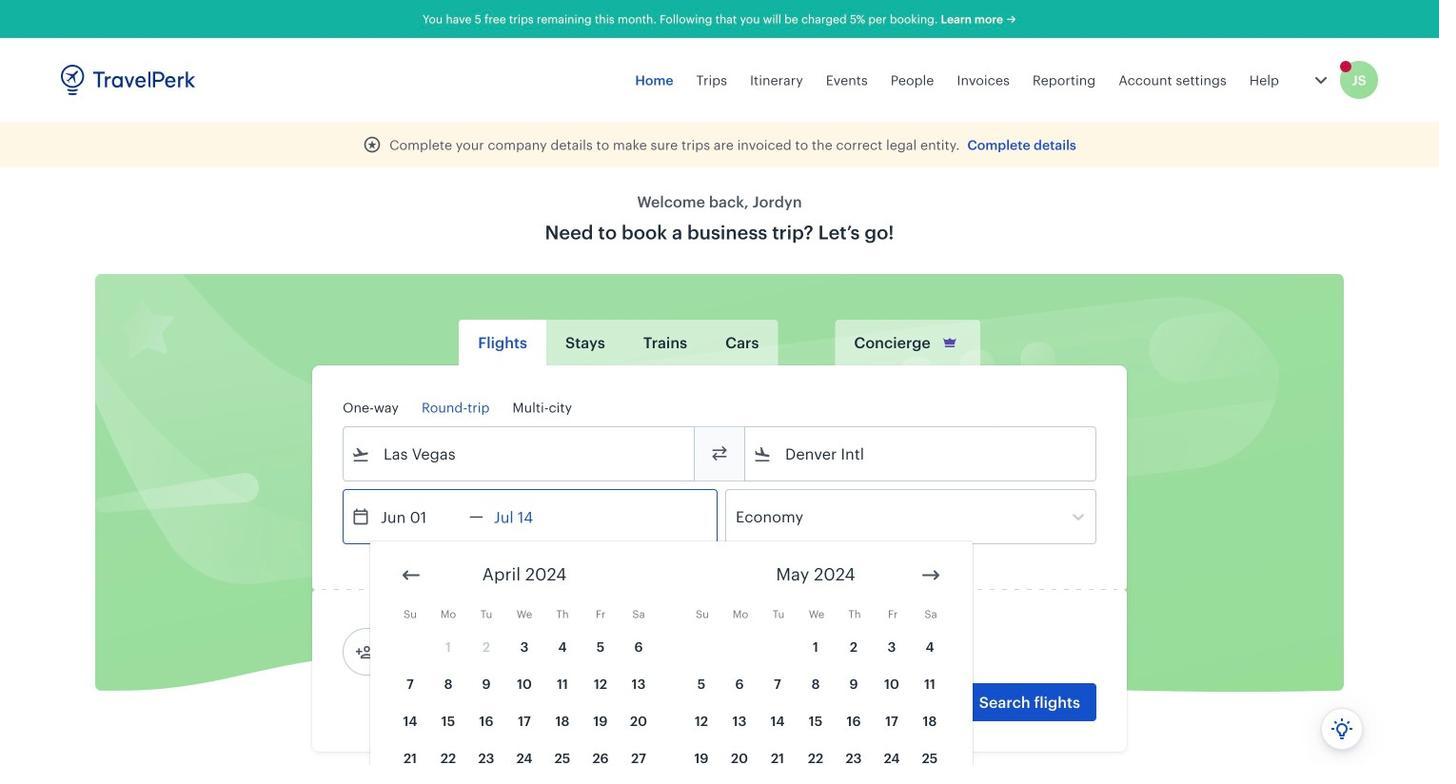 Task type: describe. For each thing, give the bounding box(es) containing it.
calendar application
[[370, 542, 1439, 765]]

move backward to switch to the previous month. image
[[400, 564, 423, 587]]

move forward to switch to the next month. image
[[919, 564, 942, 587]]



Task type: locate. For each thing, give the bounding box(es) containing it.
Depart text field
[[370, 490, 469, 543]]

To search field
[[772, 439, 1071, 469]]

From search field
[[370, 439, 669, 469]]

Return text field
[[483, 490, 582, 543]]

Add first traveler search field
[[374, 637, 572, 667]]



